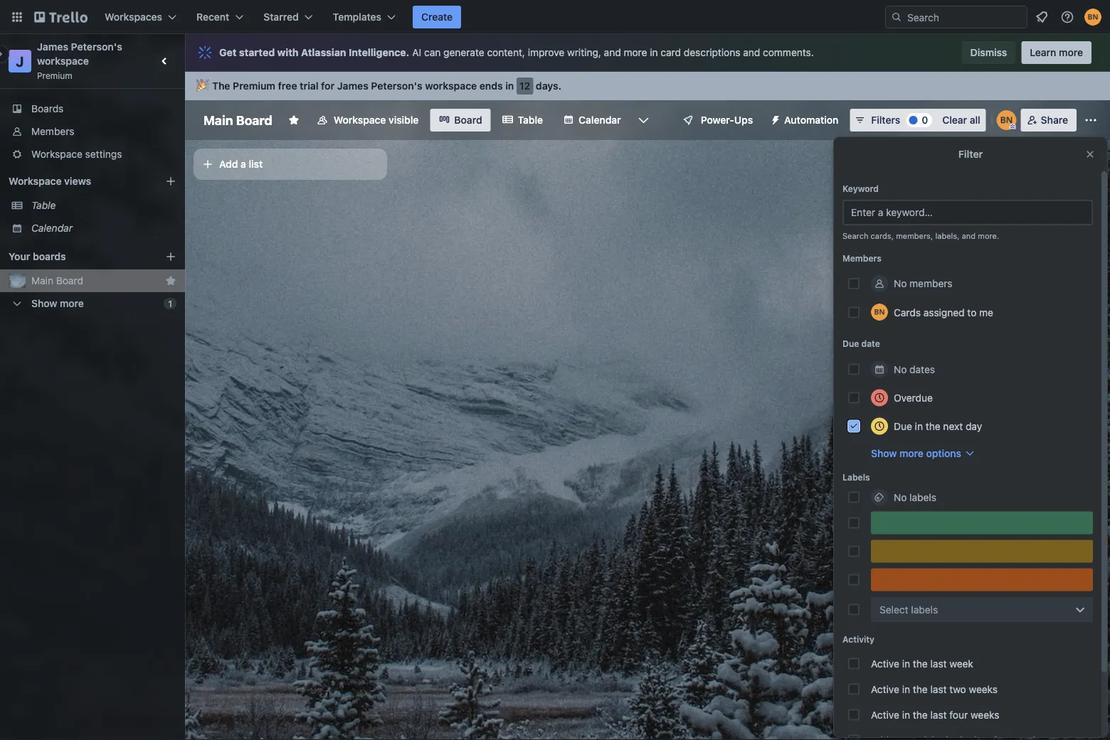 Task type: vqa. For each thing, say whether or not it's contained in the screenshot.
right 'table'
yes



Task type: locate. For each thing, give the bounding box(es) containing it.
table down workspace views
[[31, 200, 56, 211]]

no for no labels
[[894, 492, 907, 503]]

main board down the
[[204, 112, 272, 128]]

add a list
[[219, 158, 263, 170]]

trial
[[300, 80, 318, 92]]

12
[[519, 80, 530, 92]]

workspace inside james peterson's workspace premium
[[37, 55, 89, 67]]

no
[[894, 278, 907, 290], [894, 364, 907, 375], [894, 492, 907, 503]]

more down main board link
[[60, 298, 84, 310]]

no down "show more options"
[[894, 492, 907, 503]]

show inside show more options button
[[871, 448, 897, 459]]

calendar link left customize views image
[[554, 109, 629, 132]]

and right writing,
[[604, 47, 621, 58]]

clear
[[942, 114, 967, 126]]

1 horizontal spatial board
[[236, 112, 272, 128]]

atlassian intelligence logo image
[[196, 44, 213, 61]]

3 active from the top
[[871, 709, 899, 721]]

0 horizontal spatial premium
[[37, 70, 72, 80]]

main board up show more
[[31, 275, 83, 287]]

2 vertical spatial no
[[894, 492, 907, 503]]

active down active in the last two weeks
[[871, 709, 899, 721]]

0 horizontal spatial board
[[56, 275, 83, 287]]

1 horizontal spatial main
[[204, 112, 233, 128]]

0 vertical spatial workspace
[[37, 55, 89, 67]]

1 horizontal spatial premium
[[233, 80, 275, 92]]

cards
[[894, 306, 921, 318]]

workspace inside banner
[[425, 80, 477, 92]]

in down active in the last week
[[902, 684, 910, 696]]

0 horizontal spatial peterson's
[[71, 41, 122, 53]]

0 horizontal spatial main board
[[31, 275, 83, 287]]

main
[[204, 112, 233, 128], [31, 275, 53, 287]]

0 vertical spatial active
[[871, 658, 899, 670]]

last for two
[[930, 684, 947, 696]]

1 vertical spatial weeks
[[971, 709, 999, 721]]

templates
[[333, 11, 381, 23]]

1 horizontal spatial table
[[518, 114, 543, 126]]

james inside james peterson's workspace premium
[[37, 41, 68, 53]]

due left 'date'
[[842, 339, 859, 349]]

more left options
[[899, 448, 924, 459]]

banner
[[185, 72, 1110, 100]]

1 vertical spatial ben nelson (bennelson96) image
[[871, 304, 888, 321]]

main down your boards
[[31, 275, 53, 287]]

and left comments.
[[743, 47, 760, 58]]

1 vertical spatial main board
[[31, 275, 83, 287]]

no dates
[[894, 364, 935, 375]]

weeks
[[969, 684, 998, 696], [971, 709, 999, 721]]

workspace right j link
[[37, 55, 89, 67]]

last for four
[[930, 709, 947, 721]]

premium
[[37, 70, 72, 80], [233, 80, 275, 92]]

close popover image
[[1084, 149, 1096, 160]]

0 vertical spatial peterson's
[[71, 41, 122, 53]]

the
[[926, 421, 940, 432], [913, 658, 928, 670], [913, 684, 928, 696], [913, 709, 928, 721]]

and left more.
[[962, 232, 976, 241]]

members down search
[[842, 253, 882, 263]]

table link down the views
[[31, 199, 176, 213]]

active down activity
[[871, 658, 899, 670]]

1 horizontal spatial calendar
[[579, 114, 621, 126]]

labels
[[909, 492, 936, 503], [911, 604, 938, 616]]

1 vertical spatial calendar
[[31, 222, 73, 234]]

1 vertical spatial last
[[930, 684, 947, 696]]

0 horizontal spatial members
[[31, 126, 74, 137]]

table
[[518, 114, 543, 126], [31, 200, 56, 211]]

2 no from the top
[[894, 364, 907, 375]]

2 vertical spatial workspace
[[9, 175, 62, 187]]

1 horizontal spatial peterson's
[[371, 80, 422, 92]]

0 vertical spatial weeks
[[969, 684, 998, 696]]

table link down 12
[[494, 109, 552, 132]]

no up cards at the right of the page
[[894, 278, 907, 290]]

weeks for active in the last four weeks
[[971, 709, 999, 721]]

labels down show more options button
[[909, 492, 936, 503]]

intelligence.
[[349, 47, 409, 58]]

calendar link up your boards with 2 items element
[[31, 221, 176, 236]]

learn
[[1030, 47, 1056, 58]]

0 vertical spatial james
[[37, 41, 68, 53]]

1 vertical spatial no
[[894, 364, 907, 375]]

1 vertical spatial peterson's
[[371, 80, 422, 92]]

0 horizontal spatial calendar link
[[31, 221, 176, 236]]

1 vertical spatial table link
[[31, 199, 176, 213]]

james right "for"
[[337, 80, 368, 92]]

workspace
[[334, 114, 386, 126], [31, 148, 82, 160], [9, 175, 62, 187]]

0 vertical spatial labels
[[909, 492, 936, 503]]

0 vertical spatial table link
[[494, 109, 552, 132]]

0 horizontal spatial due
[[842, 339, 859, 349]]

board inside text box
[[236, 112, 272, 128]]

with
[[277, 47, 299, 58]]

your boards
[[9, 251, 66, 263]]

0 vertical spatial due
[[842, 339, 859, 349]]

2 vertical spatial last
[[930, 709, 947, 721]]

premium down 'james peterson's workspace' link at the left top of page
[[37, 70, 72, 80]]

the
[[212, 80, 230, 92]]

workspace down 🎉 the premium free trial for james peterson's workspace ends in 12 days.
[[334, 114, 386, 126]]

options
[[926, 448, 961, 459]]

back to home image
[[34, 6, 88, 28]]

j
[[16, 53, 24, 69]]

customize views image
[[637, 113, 651, 127]]

1 vertical spatial workspace
[[425, 80, 477, 92]]

active
[[871, 658, 899, 670], [871, 684, 899, 696], [871, 709, 899, 721]]

peterson's inside banner
[[371, 80, 422, 92]]

in
[[650, 47, 658, 58], [505, 80, 514, 92], [915, 421, 923, 432], [902, 658, 910, 670], [902, 684, 910, 696], [902, 709, 910, 721]]

card
[[661, 47, 681, 58]]

in left 12
[[505, 80, 514, 92]]

1 horizontal spatial show
[[871, 448, 897, 459]]

3 no from the top
[[894, 492, 907, 503]]

the left the next
[[926, 421, 940, 432]]

workspace inside button
[[334, 114, 386, 126]]

1 vertical spatial workspace
[[31, 148, 82, 160]]

1 horizontal spatial calendar link
[[554, 109, 629, 132]]

atlassian
[[301, 47, 346, 58]]

show more
[[31, 298, 84, 310]]

due
[[842, 339, 859, 349], [894, 421, 912, 432]]

days.
[[536, 80, 561, 92]]

get started with atlassian intelligence.
[[219, 47, 409, 58]]

1 vertical spatial active
[[871, 684, 899, 696]]

show for show more
[[31, 298, 57, 310]]

views
[[64, 175, 91, 187]]

peterson's inside james peterson's workspace premium
[[71, 41, 122, 53]]

🎉 the premium free trial for james peterson's workspace ends in 12 days.
[[196, 80, 561, 92]]

show down boards
[[31, 298, 57, 310]]

1 horizontal spatial due
[[894, 421, 912, 432]]

visible
[[389, 114, 419, 126]]

next
[[943, 421, 963, 432]]

peterson's
[[71, 41, 122, 53], [371, 80, 422, 92]]

0 horizontal spatial james
[[37, 41, 68, 53]]

in inside banner
[[505, 80, 514, 92]]

board down ends
[[454, 114, 482, 126]]

active in the last two weeks
[[871, 684, 998, 696]]

1 vertical spatial due
[[894, 421, 912, 432]]

0 horizontal spatial show
[[31, 298, 57, 310]]

0 horizontal spatial workspace
[[37, 55, 89, 67]]

due up "show more options"
[[894, 421, 912, 432]]

labels for no labels
[[909, 492, 936, 503]]

more left card
[[624, 47, 647, 58]]

ben nelson (bennelson96) image right the open information menu image
[[1084, 9, 1101, 26]]

add board image
[[165, 251, 176, 263]]

last left two
[[930, 684, 947, 696]]

1 vertical spatial labels
[[911, 604, 938, 616]]

show up no labels
[[871, 448, 897, 459]]

the down active in the last week
[[913, 684, 928, 696]]

0 vertical spatial workspace
[[334, 114, 386, 126]]

table link
[[494, 109, 552, 132], [31, 199, 176, 213]]

table down 12
[[518, 114, 543, 126]]

1 vertical spatial james
[[337, 80, 368, 92]]

more right learn
[[1059, 47, 1083, 58]]

content,
[[487, 47, 525, 58]]

0 vertical spatial main
[[204, 112, 233, 128]]

workspace for workspace settings
[[31, 148, 82, 160]]

show menu image
[[1084, 113, 1098, 127]]

more.
[[978, 232, 999, 241]]

board
[[236, 112, 272, 128], [454, 114, 482, 126], [56, 275, 83, 287]]

last left "week"
[[930, 658, 947, 670]]

board left star or unstar board icon
[[236, 112, 272, 128]]

1 horizontal spatial main board
[[204, 112, 272, 128]]

the for two
[[913, 684, 928, 696]]

workspace up workspace views
[[31, 148, 82, 160]]

🎉
[[196, 80, 206, 92]]

all
[[970, 114, 980, 126]]

calendar
[[579, 114, 621, 126], [31, 222, 73, 234]]

0 vertical spatial ben nelson (bennelson96) image
[[1084, 9, 1101, 26]]

workspace for workspace visible
[[334, 114, 386, 126]]

create
[[421, 11, 453, 23]]

calendar up boards
[[31, 222, 73, 234]]

boards link
[[0, 97, 185, 120]]

four
[[949, 709, 968, 721]]

workspace left the views
[[9, 175, 62, 187]]

workspace visible
[[334, 114, 419, 126]]

2 vertical spatial active
[[871, 709, 899, 721]]

starred icon image
[[165, 275, 176, 287]]

weeks right two
[[969, 684, 998, 696]]

0 vertical spatial table
[[518, 114, 543, 126]]

1 horizontal spatial james
[[337, 80, 368, 92]]

workspace up board link
[[425, 80, 477, 92]]

1 vertical spatial show
[[871, 448, 897, 459]]

active in the last week
[[871, 658, 973, 670]]

3 last from the top
[[930, 709, 947, 721]]

day
[[966, 421, 982, 432]]

for
[[321, 80, 335, 92]]

members
[[31, 126, 74, 137], [842, 253, 882, 263]]

peterson's down back to home image
[[71, 41, 122, 53]]

in left card
[[650, 47, 658, 58]]

in up "show more options"
[[915, 421, 923, 432]]

more for show more
[[60, 298, 84, 310]]

no for no dates
[[894, 364, 907, 375]]

due for due in the next day
[[894, 421, 912, 432]]

banner containing 🎉
[[185, 72, 1110, 100]]

the up active in the last two weeks
[[913, 658, 928, 670]]

1 last from the top
[[930, 658, 947, 670]]

select
[[879, 604, 908, 616]]

assigned
[[923, 306, 965, 318]]

board down your boards with 2 items element
[[56, 275, 83, 287]]

show for show more options
[[871, 448, 897, 459]]

workspace
[[37, 55, 89, 67], [425, 80, 477, 92]]

in for active in the last two weeks
[[902, 684, 910, 696]]

select labels
[[879, 604, 938, 616]]

2 last from the top
[[930, 684, 947, 696]]

1 horizontal spatial table link
[[494, 109, 552, 132]]

calendar link
[[554, 109, 629, 132], [31, 221, 176, 236]]

active in the last four weeks
[[871, 709, 999, 721]]

more
[[624, 47, 647, 58], [1059, 47, 1083, 58], [60, 298, 84, 310], [899, 448, 924, 459]]

1 vertical spatial main
[[31, 275, 53, 287]]

1 no from the top
[[894, 278, 907, 290]]

active down active in the last week
[[871, 684, 899, 696]]

ben nelson (bennelson96) image
[[1084, 9, 1101, 26], [871, 304, 888, 321]]

descriptions
[[684, 47, 740, 58]]

peterson's up visible
[[371, 80, 422, 92]]

2 active from the top
[[871, 684, 899, 696]]

0 vertical spatial main board
[[204, 112, 272, 128]]

weeks right four
[[971, 709, 999, 721]]

active for active in the last week
[[871, 658, 899, 670]]

me
[[979, 306, 993, 318]]

in up active in the last two weeks
[[902, 658, 910, 670]]

1 active from the top
[[871, 658, 899, 670]]

0 vertical spatial last
[[930, 658, 947, 670]]

show more options button
[[871, 446, 976, 461]]

last
[[930, 658, 947, 670], [930, 684, 947, 696], [930, 709, 947, 721]]

0 vertical spatial calendar
[[579, 114, 621, 126]]

0 vertical spatial no
[[894, 278, 907, 290]]

calendar left customize views image
[[579, 114, 621, 126]]

2 horizontal spatial board
[[454, 114, 482, 126]]

share button
[[1021, 109, 1077, 132]]

the down active in the last two weeks
[[913, 709, 928, 721]]

0 horizontal spatial table link
[[31, 199, 176, 213]]

premium right the
[[233, 80, 275, 92]]

no left dates
[[894, 364, 907, 375]]

james down back to home image
[[37, 41, 68, 53]]

last left four
[[930, 709, 947, 721]]

0 vertical spatial show
[[31, 298, 57, 310]]

1
[[168, 299, 172, 309]]

Board name text field
[[196, 109, 279, 132]]

main board
[[204, 112, 272, 128], [31, 275, 83, 287]]

labels right select
[[911, 604, 938, 616]]

1 vertical spatial members
[[842, 253, 882, 263]]

in down active in the last two weeks
[[902, 709, 910, 721]]

1 horizontal spatial workspace
[[425, 80, 477, 92]]

last for week
[[930, 658, 947, 670]]

main down the
[[204, 112, 233, 128]]

workspace navigation collapse icon image
[[155, 51, 175, 71]]

free
[[278, 80, 297, 92]]

0 vertical spatial calendar link
[[554, 109, 629, 132]]

members down the boards
[[31, 126, 74, 137]]

primary element
[[0, 0, 1110, 34]]

in for active in the last four weeks
[[902, 709, 910, 721]]

ben nelson (bennelson96) image left cards at the right of the page
[[871, 304, 888, 321]]

premium inside banner
[[233, 80, 275, 92]]

more inside button
[[899, 448, 924, 459]]

0 horizontal spatial table
[[31, 200, 56, 211]]

1 vertical spatial table
[[31, 200, 56, 211]]



Task type: describe. For each thing, give the bounding box(es) containing it.
filter
[[958, 148, 983, 160]]

color: green, title: none element
[[871, 512, 1093, 535]]

starred button
[[255, 6, 321, 28]]

members link
[[0, 120, 185, 143]]

no labels
[[894, 492, 936, 503]]

create a view image
[[165, 176, 176, 187]]

color: yellow, title: none element
[[871, 540, 1093, 563]]

board link
[[430, 109, 491, 132]]

more for show more options
[[899, 448, 924, 459]]

learn more link
[[1021, 41, 1092, 64]]

workspace views
[[9, 175, 91, 187]]

ups
[[734, 114, 753, 126]]

0 horizontal spatial ben nelson (bennelson96) image
[[871, 304, 888, 321]]

filters
[[871, 114, 900, 126]]

cards,
[[871, 232, 894, 241]]

clear all
[[942, 114, 980, 126]]

search cards, members, labels, and more.
[[842, 232, 999, 241]]

0 vertical spatial members
[[31, 126, 74, 137]]

the for day
[[926, 421, 940, 432]]

1 vertical spatial calendar link
[[31, 221, 176, 236]]

weeks for active in the last two weeks
[[969, 684, 998, 696]]

labels,
[[935, 232, 960, 241]]

1 horizontal spatial members
[[842, 253, 882, 263]]

0 horizontal spatial and
[[604, 47, 621, 58]]

two
[[949, 684, 966, 696]]

show more options
[[871, 448, 961, 459]]

due in the next day
[[894, 421, 982, 432]]

search
[[842, 232, 868, 241]]

ben nelson (bennelson96) image
[[997, 110, 1017, 130]]

settings
[[85, 148, 122, 160]]

get
[[219, 47, 237, 58]]

due date
[[842, 339, 880, 349]]

no members
[[894, 278, 952, 290]]

power-
[[701, 114, 734, 126]]

boards
[[33, 251, 66, 263]]

automation button
[[764, 109, 847, 132]]

sm image
[[764, 109, 784, 129]]

0
[[922, 114, 928, 126]]

comments.
[[763, 47, 814, 58]]

workspace visible button
[[308, 109, 427, 132]]

started
[[239, 47, 275, 58]]

can
[[424, 47, 441, 58]]

active for active in the last four weeks
[[871, 709, 899, 721]]

create button
[[413, 6, 461, 28]]

open information menu image
[[1060, 10, 1074, 24]]

dates
[[909, 364, 935, 375]]

james peterson's workspace premium
[[37, 41, 125, 80]]

workspaces
[[105, 11, 162, 23]]

main board inside board name text box
[[204, 112, 272, 128]]

learn more
[[1030, 47, 1083, 58]]

ai can generate content, improve writing, and more in card descriptions and comments.
[[412, 47, 814, 58]]

star or unstar board image
[[288, 115, 299, 126]]

clear all button
[[937, 109, 986, 132]]

labels
[[842, 473, 870, 483]]

Search field
[[902, 6, 1027, 28]]

date
[[861, 339, 880, 349]]

0 horizontal spatial main
[[31, 275, 53, 287]]

1 horizontal spatial and
[[743, 47, 760, 58]]

no for no members
[[894, 278, 907, 290]]

1 horizontal spatial ben nelson (bennelson96) image
[[1084, 9, 1101, 26]]

keyword
[[842, 184, 879, 194]]

list
[[249, 158, 263, 170]]

dismiss button
[[962, 41, 1016, 64]]

power-ups button
[[672, 109, 761, 132]]

automation
[[784, 114, 838, 126]]

add a list button
[[194, 149, 387, 180]]

writing,
[[567, 47, 601, 58]]

workspace for workspace views
[[9, 175, 62, 187]]

in for due in the next day
[[915, 421, 923, 432]]

ends
[[479, 80, 503, 92]]

ai
[[412, 47, 421, 58]]

recent button
[[188, 6, 252, 28]]

due for due date
[[842, 339, 859, 349]]

add
[[219, 158, 238, 170]]

the for four
[[913, 709, 928, 721]]

search image
[[891, 11, 902, 23]]

j link
[[9, 50, 31, 73]]

premium inside james peterson's workspace premium
[[37, 70, 72, 80]]

color: orange, title: none element
[[871, 569, 1093, 592]]

2 horizontal spatial and
[[962, 232, 976, 241]]

Enter a keyword… text field
[[842, 200, 1093, 226]]

starred
[[263, 11, 299, 23]]

0 horizontal spatial calendar
[[31, 222, 73, 234]]

in for active in the last week
[[902, 658, 910, 670]]

workspace settings
[[31, 148, 122, 160]]

james peterson's workspace link
[[37, 41, 125, 67]]

members
[[909, 278, 952, 290]]

cards assigned to me
[[894, 306, 993, 318]]

james inside banner
[[337, 80, 368, 92]]

week
[[949, 658, 973, 670]]

generate
[[443, 47, 484, 58]]

this member is an admin of this board. image
[[1009, 124, 1016, 130]]

main board link
[[31, 274, 159, 288]]

activity
[[842, 635, 874, 645]]

confetti image
[[196, 80, 206, 92]]

workspace settings link
[[0, 143, 185, 166]]

members,
[[896, 232, 933, 241]]

to
[[967, 306, 977, 318]]

your
[[9, 251, 30, 263]]

active for active in the last two weeks
[[871, 684, 899, 696]]

boards
[[31, 103, 64, 115]]

power-ups
[[701, 114, 753, 126]]

your boards with 2 items element
[[9, 248, 144, 265]]

main inside board name text box
[[204, 112, 233, 128]]

0 notifications image
[[1033, 9, 1050, 26]]

dismiss
[[970, 47, 1007, 58]]

overdue
[[894, 392, 933, 404]]

improve
[[528, 47, 564, 58]]

templates button
[[324, 6, 404, 28]]

more for learn more
[[1059, 47, 1083, 58]]

the for week
[[913, 658, 928, 670]]

workspaces button
[[96, 6, 185, 28]]

labels for select labels
[[911, 604, 938, 616]]



